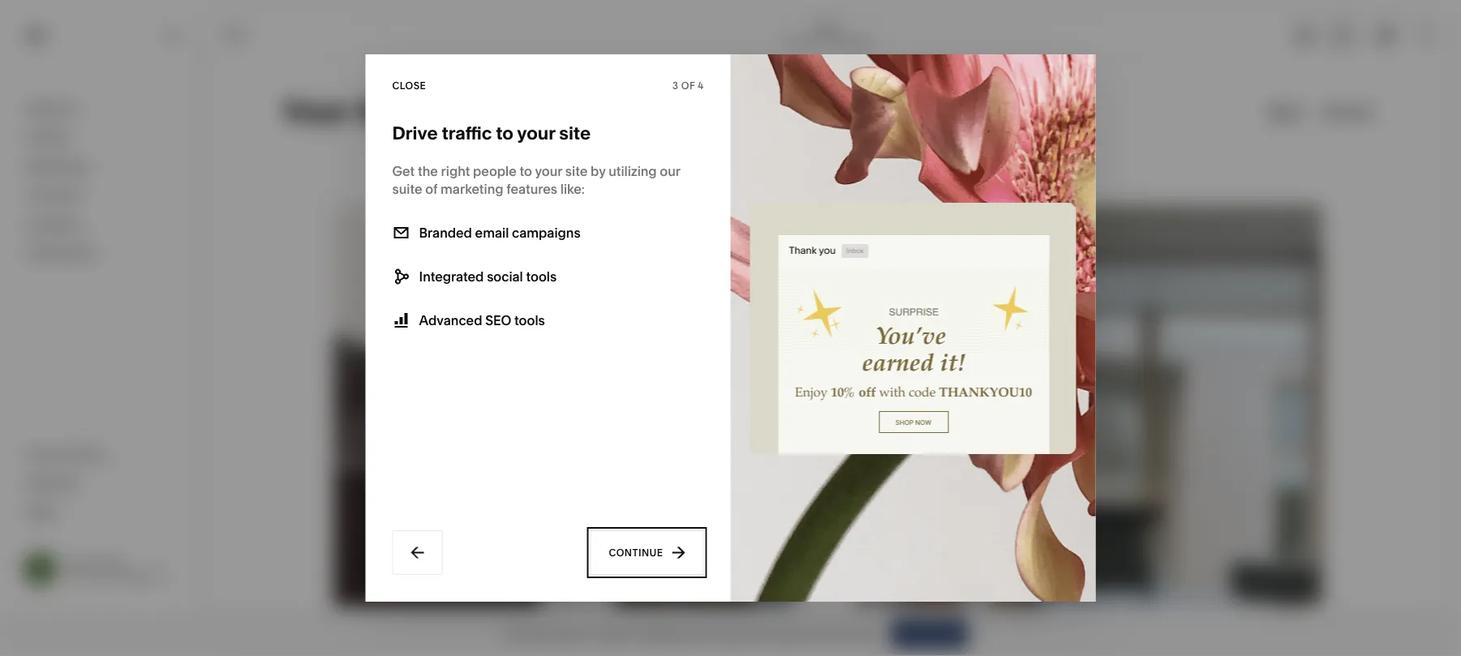 Task type: locate. For each thing, give the bounding box(es) containing it.
continue button
[[590, 531, 704, 575]]

orlando
[[89, 557, 127, 569]]

of inside get the right people to your site by utilizing our suite of marketing features like:
[[425, 181, 438, 197]]

email
[[475, 225, 509, 241]]

your up features on the left of the page
[[535, 163, 562, 179]]

settings
[[27, 475, 78, 491]]

get the right people to your site by utilizing our suite of marketing features like:
[[392, 163, 681, 197]]

published
[[828, 36, 875, 47]]

1 vertical spatial your
[[535, 163, 562, 179]]

selling link
[[27, 129, 180, 148]]

1 vertical spatial tools
[[515, 312, 545, 328]]

site up by
[[559, 122, 591, 144]]

website
[[27, 101, 77, 116]]

1 horizontal spatial the
[[748, 627, 765, 641]]

out
[[798, 627, 815, 641]]

people
[[473, 163, 517, 179]]

2 horizontal spatial of
[[818, 627, 828, 641]]

your up get the right people to your site by utilizing our suite of marketing features like:
[[517, 122, 556, 144]]

analytics
[[27, 216, 84, 232]]

tools right social
[[526, 269, 557, 284]]

edit
[[226, 29, 249, 41]]

0 vertical spatial of
[[682, 80, 695, 91]]

your
[[517, 122, 556, 144], [535, 163, 562, 179], [831, 627, 855, 641]]

0 vertical spatial tools
[[526, 269, 557, 284]]

settings link
[[27, 474, 180, 493]]

1 vertical spatial the
[[748, 627, 765, 641]]

2 vertical spatial to
[[714, 627, 725, 641]]

orlandogary85@gmail.com
[[65, 570, 188, 582]]

site.
[[857, 627, 879, 641]]

close button
[[392, 71, 426, 100]]

site
[[559, 122, 591, 144], [566, 163, 588, 179]]

get
[[727, 627, 745, 641]]

edit button
[[215, 20, 259, 50]]

0 horizontal spatial of
[[425, 181, 438, 197]]

0 vertical spatial site
[[559, 122, 591, 144]]

work
[[816, 23, 840, 34]]

of right suite
[[425, 181, 438, 197]]

to up features on the left of the page
[[520, 163, 532, 179]]

3 of 4
[[673, 80, 704, 91]]

our
[[660, 163, 681, 179]]

drive traffic to your site
[[392, 122, 591, 144]]

to right the traffic
[[496, 122, 514, 144]]

suite
[[392, 181, 422, 197]]

0 vertical spatial the
[[418, 163, 438, 179]]

site up like:
[[566, 163, 588, 179]]

selling
[[27, 129, 69, 145]]

upgrade
[[638, 627, 686, 641]]

0 horizontal spatial to
[[496, 122, 514, 144]]

of left 4
[[682, 80, 695, 91]]

traffic
[[442, 122, 492, 144]]

0 vertical spatial to
[[496, 122, 514, 144]]

tools
[[526, 269, 557, 284], [515, 312, 545, 328]]

contacts
[[27, 187, 83, 203]]

your inside get the right people to your site by utilizing our suite of marketing features like:
[[535, 163, 562, 179]]

your
[[503, 627, 527, 641]]

in
[[582, 627, 591, 641]]

0 horizontal spatial the
[[418, 163, 438, 179]]

of
[[682, 80, 695, 91], [425, 181, 438, 197], [818, 627, 828, 641]]

tools right seo
[[515, 312, 545, 328]]

marketing
[[27, 158, 90, 174]]

days.
[[608, 627, 636, 641]]

3
[[673, 80, 679, 91]]

close
[[392, 80, 426, 91]]

to left get
[[714, 627, 725, 641]]

portfolio
[[782, 36, 821, 47]]

1 vertical spatial of
[[425, 181, 438, 197]]

the
[[418, 163, 438, 179], [748, 627, 765, 641]]

gary orlando orlandogary85@gmail.com
[[65, 557, 188, 582]]

your left "site."
[[831, 627, 855, 641]]

features
[[507, 181, 558, 197]]

of right out
[[818, 627, 828, 641]]

advanced
[[419, 312, 482, 328]]

analytics link
[[27, 215, 180, 234]]

marketing
[[441, 181, 504, 197]]

ends
[[552, 627, 579, 641]]

1 horizontal spatial to
[[520, 163, 532, 179]]

1 horizontal spatial of
[[682, 80, 695, 91]]

to
[[496, 122, 514, 144], [520, 163, 532, 179], [714, 627, 725, 641]]

integrated social tools
[[419, 269, 557, 284]]

2 horizontal spatial to
[[714, 627, 725, 641]]

tab list
[[1287, 22, 1362, 48]]

1 vertical spatial to
[[520, 163, 532, 179]]

social
[[487, 269, 523, 284]]

by
[[591, 163, 606, 179]]

work portfolio · published
[[782, 23, 875, 47]]

1 vertical spatial site
[[566, 163, 588, 179]]

tools for integrated social tools
[[526, 269, 557, 284]]

website link
[[27, 100, 180, 119]]

drive
[[392, 122, 438, 144]]

asset
[[27, 446, 62, 462]]



Task type: describe. For each thing, give the bounding box(es) containing it.
branded email campaigns
[[419, 225, 581, 241]]

trial
[[530, 627, 550, 641]]

contacts link
[[27, 186, 180, 205]]

library
[[65, 446, 108, 462]]

advanced seo tools
[[419, 312, 545, 328]]

2 vertical spatial your
[[831, 627, 855, 641]]

scheduling link
[[27, 244, 180, 263]]

most
[[768, 627, 795, 641]]

2 vertical spatial of
[[818, 627, 828, 641]]

asset library link
[[27, 446, 180, 465]]

0 vertical spatial your
[[517, 122, 556, 144]]

site inside get the right people to your site by utilizing our suite of marketing features like:
[[566, 163, 588, 179]]

help link
[[27, 503, 56, 521]]

gary
[[65, 557, 87, 569]]

right
[[441, 163, 470, 179]]

marketing link
[[27, 157, 180, 177]]

campaigns
[[512, 225, 581, 241]]

asset library
[[27, 446, 108, 462]]

branded
[[419, 225, 472, 241]]

your trial ends in 14 days. upgrade now to get the most out of your site.
[[503, 627, 879, 641]]

to inside get the right people to your site by utilizing our suite of marketing features like:
[[520, 163, 532, 179]]

4
[[698, 80, 704, 91]]

get
[[392, 163, 415, 179]]

like:
[[561, 181, 585, 197]]

help
[[27, 504, 56, 520]]

continue
[[609, 547, 663, 559]]

the inside get the right people to your site by utilizing our suite of marketing features like:
[[418, 163, 438, 179]]

seo
[[485, 312, 512, 328]]

integrated
[[419, 269, 484, 284]]

now
[[688, 627, 711, 641]]

scheduling
[[27, 245, 97, 261]]

utilizing
[[609, 163, 657, 179]]

·
[[824, 36, 826, 47]]

tools for advanced seo tools
[[515, 312, 545, 328]]

14
[[594, 627, 605, 641]]



Task type: vqa. For each thing, say whether or not it's contained in the screenshot.
bottom IS
no



